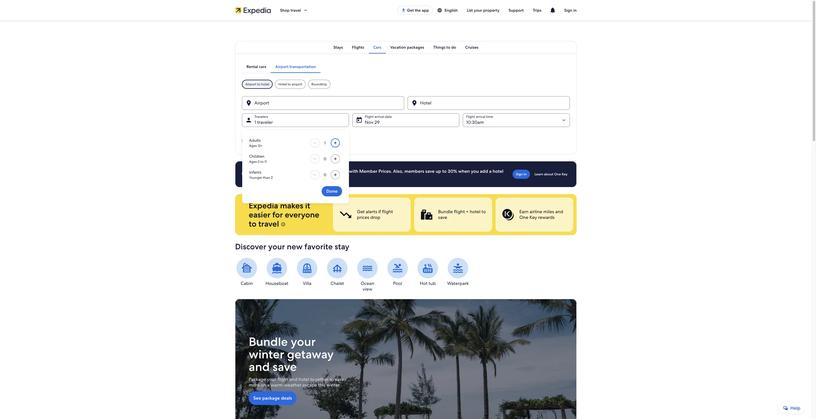 Task type: describe. For each thing, give the bounding box(es) containing it.
package
[[262, 395, 280, 401]]

children
[[249, 154, 265, 159]]

prices.
[[379, 168, 392, 174]]

children ages 2 to 11
[[249, 154, 267, 164]]

things to do link
[[429, 41, 461, 54]]

easier
[[249, 210, 271, 220]]

a left 10%
[[267, 174, 269, 180]]

more inside bundle your winter getaway and save package your flight and hotel together to save more on a warm-weather escape this winter.
[[249, 382, 260, 388]]

1
[[255, 119, 256, 125]]

flight inside bundle flight + hotel to save
[[454, 209, 465, 215]]

expedia logo image
[[235, 6, 271, 14]]

rental
[[247, 64, 258, 69]]

decrease the number of adults image
[[312, 141, 318, 145]]

ocean view
[[361, 281, 375, 292]]

this
[[318, 382, 326, 388]]

your for list
[[474, 8, 483, 13]]

sign in button
[[560, 3, 582, 17]]

increase the number of infants image
[[332, 173, 339, 177]]

expedia makes it easier for everyone to travel
[[249, 201, 320, 229]]

save inside bundle flight + hotel to save
[[438, 214, 448, 220]]

hotel
[[279, 82, 287, 87]]

learn about one key link
[[533, 170, 570, 179]]

nov
[[365, 119, 374, 125]]

up
[[436, 168, 442, 174]]

sign in inside the bundle your winter getaway and save main content
[[516, 172, 527, 177]]

escape
[[303, 382, 317, 388]]

winter
[[249, 347, 284, 362]]

sign in link
[[513, 170, 530, 179]]

transportation
[[290, 64, 316, 69]]

29
[[375, 119, 380, 125]]

save up warm- in the bottom of the page
[[273, 359, 297, 375]]

vacation packages link
[[386, 41, 429, 54]]

traveler
[[257, 119, 273, 125]]

1 traveler
[[255, 119, 273, 125]]

shop
[[280, 8, 290, 13]]

see package deals
[[254, 395, 292, 401]]

travel sale activities deals image
[[235, 299, 577, 419]]

english
[[445, 8, 458, 13]]

100,000
[[317, 168, 334, 174]]

rental cars link
[[242, 60, 271, 73]]

sign in inside dropdown button
[[565, 8, 577, 13]]

done
[[327, 188, 338, 194]]

also,
[[393, 168, 404, 174]]

rental cars
[[247, 64, 266, 69]]

to inside bundle your winter getaway and save package your flight and hotel together to save more on a warm-weather escape this winter.
[[330, 377, 334, 383]]

adults
[[249, 138, 261, 143]]

support link
[[504, 5, 529, 15]]

hot
[[420, 281, 428, 287]]

key inside earn airline miles and one key rewards
[[530, 214, 537, 220]]

travel inside expedia makes it easier for everyone to travel
[[259, 219, 279, 229]]

flights
[[352, 45, 364, 50]]

your for discover
[[268, 242, 285, 252]]

get alerts if flight prices drop
[[357, 209, 393, 220]]

prices
[[357, 214, 370, 220]]

30%
[[448, 168, 457, 174]]

english button
[[433, 5, 463, 15]]

on inside "save 10% or more on over 100,000 hotels with member prices. also, members save up to 30% when you add a hotel to a flight"
[[300, 168, 305, 174]]

pool
[[393, 281, 402, 287]]

adults ages 12+
[[249, 138, 263, 148]]

0 horizontal spatial and
[[249, 359, 270, 375]]

airport to hotel
[[246, 82, 269, 87]]

warm-
[[271, 382, 285, 388]]

2 out of 3 element
[[415, 198, 492, 232]]

bundle your winter getaway and save main content
[[0, 21, 812, 419]]

expedia
[[249, 201, 278, 211]]

trips
[[533, 8, 542, 13]]

earn
[[520, 209, 529, 215]]

2 inside infants younger than 2
[[271, 175, 273, 180]]

packages
[[407, 45, 425, 50]]

0 vertical spatial key
[[562, 172, 568, 177]]

than
[[263, 175, 270, 180]]

trips link
[[529, 5, 546, 15]]

list your property
[[467, 8, 500, 13]]

tab list containing stays
[[235, 41, 577, 54]]

more inside "save 10% or more on over 100,000 hotels with member prices. also, members save up to 30% when you add a hotel to a flight"
[[287, 168, 298, 174]]

flights link
[[348, 41, 369, 54]]

the
[[415, 8, 421, 13]]

discover
[[235, 242, 267, 252]]

to inside tab list
[[447, 45, 451, 50]]

stay
[[335, 242, 350, 252]]

pool button
[[386, 258, 410, 287]]

bundle for your
[[249, 334, 288, 350]]

cruises
[[466, 45, 479, 50]]

and inside earn airline miles and one key rewards
[[556, 209, 564, 215]]

airport for airport to hotel
[[246, 82, 257, 87]]

makes
[[280, 201, 304, 211]]

roundtrip
[[312, 82, 327, 87]]

to inside expedia makes it easier for everyone to travel
[[249, 219, 257, 229]]

earn airline miles and one key rewards
[[520, 209, 564, 220]]

over
[[306, 168, 315, 174]]

a right add
[[489, 168, 492, 174]]

done button
[[322, 186, 342, 197]]

airport transportation link
[[271, 60, 321, 73]]

miles
[[544, 209, 555, 215]]



Task type: vqa. For each thing, say whether or not it's contained in the screenshot.


Task type: locate. For each thing, give the bounding box(es) containing it.
flight inside get alerts if flight prices drop
[[382, 209, 393, 215]]

key right earn
[[530, 214, 537, 220]]

1 horizontal spatial key
[[562, 172, 568, 177]]

get inside get the app link
[[407, 8, 414, 13]]

1 vertical spatial travel
[[259, 219, 279, 229]]

in inside dropdown button
[[574, 8, 577, 13]]

0 vertical spatial airport
[[276, 64, 289, 69]]

tab list containing rental cars
[[242, 60, 321, 73]]

ocean
[[361, 281, 375, 287]]

houseboat button
[[265, 258, 289, 287]]

flight inside "save 10% or more on over 100,000 hotels with member prices. also, members save up to 30% when you add a hotel to a flight"
[[270, 174, 282, 180]]

trailing image
[[303, 8, 308, 13]]

get for get the app
[[407, 8, 414, 13]]

vacation packages
[[391, 45, 425, 50]]

0 vertical spatial more
[[287, 168, 298, 174]]

bundle inside bundle flight + hotel to save
[[438, 209, 453, 215]]

0 horizontal spatial one
[[520, 214, 529, 220]]

0 horizontal spatial get
[[357, 209, 365, 215]]

flight right the than
[[270, 174, 282, 180]]

together
[[310, 377, 329, 383]]

infants
[[249, 170, 262, 175]]

package
[[249, 377, 266, 383]]

2 right the than
[[271, 175, 273, 180]]

0 horizontal spatial more
[[249, 382, 260, 388]]

and right "miles"
[[556, 209, 564, 215]]

1 horizontal spatial travel
[[291, 8, 301, 13]]

to inside children ages 2 to 11
[[261, 160, 264, 164]]

1 vertical spatial tab list
[[242, 60, 321, 73]]

with
[[349, 168, 358, 174]]

0 vertical spatial on
[[300, 168, 305, 174]]

hotel inside bundle flight + hotel to save
[[470, 209, 481, 215]]

increase the number of adults image
[[332, 141, 339, 145]]

0 vertical spatial in
[[574, 8, 577, 13]]

sign right communication center icon
[[565, 8, 573, 13]]

flight right the if
[[382, 209, 393, 215]]

ages down adults
[[249, 144, 257, 148]]

ages inside adults ages 12+
[[249, 144, 257, 148]]

for
[[273, 210, 283, 220]]

flight inside bundle your winter getaway and save package your flight and hotel together to save more on a warm-weather escape this winter.
[[278, 377, 289, 383]]

2 ages from the top
[[249, 160, 257, 164]]

small image
[[438, 8, 443, 13]]

0 vertical spatial 2
[[258, 160, 260, 164]]

deals
[[281, 395, 292, 401]]

get right download the app button icon
[[407, 8, 414, 13]]

do
[[452, 45, 456, 50]]

0 horizontal spatial sign in
[[516, 172, 527, 177]]

save inside "save 10% or more on over 100,000 hotels with member prices. also, members save up to 30% when you add a hotel to a flight"
[[426, 168, 435, 174]]

villa
[[303, 281, 312, 287]]

when
[[459, 168, 470, 174]]

airport
[[292, 82, 303, 87]]

1 vertical spatial 2
[[271, 175, 273, 180]]

1 horizontal spatial on
[[300, 168, 305, 174]]

weather
[[285, 382, 302, 388]]

to inside bundle flight + hotel to save
[[482, 209, 486, 215]]

in left learn
[[524, 172, 527, 177]]

0 vertical spatial sign
[[565, 8, 573, 13]]

airport down rental
[[246, 82, 257, 87]]

communication center icon image
[[550, 7, 557, 14]]

drop
[[371, 214, 381, 220]]

sign inside the bundle your winter getaway and save main content
[[516, 172, 523, 177]]

villa button
[[296, 258, 319, 287]]

11
[[265, 160, 267, 164]]

on
[[300, 168, 305, 174], [261, 382, 266, 388]]

0 vertical spatial ages
[[249, 144, 257, 148]]

if
[[379, 209, 381, 215]]

12+
[[258, 144, 263, 148]]

1 horizontal spatial and
[[290, 377, 298, 383]]

+
[[466, 209, 469, 215]]

getaway
[[287, 347, 334, 362]]

1 vertical spatial ages
[[249, 160, 257, 164]]

1 vertical spatial and
[[249, 359, 270, 375]]

a inside bundle your winter getaway and save package your flight and hotel together to save more on a warm-weather escape this winter.
[[267, 382, 270, 388]]

bundle
[[438, 209, 453, 215], [249, 334, 288, 350]]

and up package
[[249, 359, 270, 375]]

travel left xsmall icon
[[259, 219, 279, 229]]

ages for children
[[249, 160, 257, 164]]

flight left +
[[454, 209, 465, 215]]

0 vertical spatial one
[[555, 172, 561, 177]]

1 horizontal spatial bundle
[[438, 209, 453, 215]]

new
[[287, 242, 303, 252]]

more up the 'see'
[[249, 382, 260, 388]]

and
[[556, 209, 564, 215], [249, 359, 270, 375], [290, 377, 298, 383]]

learn about one key
[[535, 172, 568, 177]]

a left warm- in the bottom of the page
[[267, 382, 270, 388]]

hotel left together at the bottom of page
[[299, 377, 309, 383]]

sign in left learn
[[516, 172, 527, 177]]

waterpark button
[[447, 258, 470, 287]]

younger
[[249, 175, 262, 180]]

0 horizontal spatial on
[[261, 382, 266, 388]]

0 vertical spatial sign in
[[565, 8, 577, 13]]

get inside get alerts if flight prices drop
[[357, 209, 365, 215]]

get left the alerts
[[357, 209, 365, 215]]

1 horizontal spatial more
[[287, 168, 298, 174]]

hot tub
[[420, 281, 436, 287]]

app
[[422, 8, 429, 13]]

1 out of 3 element
[[333, 198, 411, 232]]

1 vertical spatial sign in
[[516, 172, 527, 177]]

chalet button
[[326, 258, 349, 287]]

bundle inside bundle your winter getaway and save package your flight and hotel together to save more on a warm-weather escape this winter.
[[249, 334, 288, 350]]

more right or
[[287, 168, 298, 174]]

3 out of 3 element
[[496, 198, 574, 232]]

decrease the number of infants image
[[312, 173, 318, 177]]

1 vertical spatial key
[[530, 214, 537, 220]]

ages inside children ages 2 to 11
[[249, 160, 257, 164]]

1 horizontal spatial sign
[[565, 8, 573, 13]]

hotel inside "save 10% or more on over 100,000 hotels with member prices. also, members save up to 30% when you add a hotel to a flight"
[[493, 168, 504, 174]]

airport for airport transportation
[[276, 64, 289, 69]]

on left warm- in the bottom of the page
[[261, 382, 266, 388]]

one right about
[[555, 172, 561, 177]]

get for get alerts if flight prices drop
[[357, 209, 365, 215]]

chalet
[[331, 281, 344, 287]]

airport up hotel
[[276, 64, 289, 69]]

learn
[[535, 172, 544, 177]]

0 vertical spatial and
[[556, 209, 564, 215]]

a
[[489, 168, 492, 174], [267, 174, 269, 180], [267, 382, 270, 388]]

1 horizontal spatial in
[[574, 8, 577, 13]]

1 horizontal spatial airport
[[276, 64, 289, 69]]

xsmall image
[[281, 222, 286, 227]]

0 horizontal spatial sign
[[516, 172, 523, 177]]

0 horizontal spatial in
[[524, 172, 527, 177]]

key right about
[[562, 172, 568, 177]]

0 horizontal spatial airport
[[246, 82, 257, 87]]

cabin
[[241, 281, 253, 287]]

airport inside tab list
[[276, 64, 289, 69]]

get the app link
[[398, 6, 433, 15]]

2 inside children ages 2 to 11
[[258, 160, 260, 164]]

it
[[305, 201, 310, 211]]

1 vertical spatial airport
[[246, 82, 257, 87]]

1 vertical spatial more
[[249, 382, 260, 388]]

and right warm- in the bottom of the page
[[290, 377, 298, 383]]

1 horizontal spatial get
[[407, 8, 414, 13]]

0 vertical spatial tab list
[[235, 41, 577, 54]]

save right this
[[335, 377, 344, 383]]

sign inside dropdown button
[[565, 8, 573, 13]]

bundle for flight
[[438, 209, 453, 215]]

tub
[[429, 281, 436, 287]]

stays
[[334, 45, 343, 50]]

0 horizontal spatial key
[[530, 214, 537, 220]]

2 horizontal spatial and
[[556, 209, 564, 215]]

1 vertical spatial one
[[520, 214, 529, 220]]

member
[[360, 168, 378, 174]]

cruises link
[[461, 41, 483, 54]]

bundle flight + hotel to save
[[438, 209, 486, 220]]

ages
[[249, 144, 257, 148], [249, 160, 257, 164]]

add
[[480, 168, 488, 174]]

hotel to airport
[[279, 82, 303, 87]]

tab list
[[235, 41, 577, 54], [242, 60, 321, 73]]

in inside main content
[[524, 172, 527, 177]]

sign in
[[565, 8, 577, 13], [516, 172, 527, 177]]

winter.
[[327, 382, 341, 388]]

save left up
[[426, 168, 435, 174]]

2 vertical spatial and
[[290, 377, 298, 383]]

flight up deals
[[278, 377, 289, 383]]

airline
[[530, 209, 543, 215]]

1 horizontal spatial sign in
[[565, 8, 577, 13]]

list your property link
[[463, 5, 504, 15]]

get
[[407, 8, 414, 13], [357, 209, 365, 215]]

or
[[282, 168, 286, 174]]

hotel left hotel
[[261, 82, 269, 87]]

1 vertical spatial sign
[[516, 172, 523, 177]]

sign left learn
[[516, 172, 523, 177]]

cars link
[[369, 41, 386, 54]]

shop travel
[[280, 8, 301, 13]]

decrease the number of children image
[[312, 157, 318, 161]]

hot tub button
[[416, 258, 440, 287]]

1 ages from the top
[[249, 144, 257, 148]]

10%
[[272, 168, 281, 174]]

vacation
[[391, 45, 406, 50]]

travel left trailing icon
[[291, 8, 301, 13]]

1 vertical spatial get
[[357, 209, 365, 215]]

0 vertical spatial travel
[[291, 8, 301, 13]]

sign in right communication center icon
[[565, 8, 577, 13]]

get the app
[[407, 8, 429, 13]]

download the app button image
[[402, 8, 406, 13]]

your for bundle
[[291, 334, 316, 350]]

ocean view button
[[356, 258, 379, 292]]

1 traveler button
[[242, 113, 349, 127]]

you
[[471, 168, 479, 174]]

hotel right add
[[493, 168, 504, 174]]

0 horizontal spatial 2
[[258, 160, 260, 164]]

on inside bundle your winter getaway and save package your flight and hotel together to save more on a warm-weather escape this winter.
[[261, 382, 266, 388]]

save 10% or more on over 100,000 hotels with member prices. also, members save up to 30% when you add a hotel to a flight
[[261, 168, 504, 180]]

2 down children
[[258, 160, 260, 164]]

in right communication center icon
[[574, 8, 577, 13]]

view
[[363, 286, 373, 292]]

hotel right +
[[470, 209, 481, 215]]

travel inside "dropdown button"
[[291, 8, 301, 13]]

0 horizontal spatial travel
[[259, 219, 279, 229]]

1 vertical spatial in
[[524, 172, 527, 177]]

1 vertical spatial on
[[261, 382, 266, 388]]

things
[[434, 45, 446, 50]]

1 vertical spatial bundle
[[249, 334, 288, 350]]

on left over
[[300, 168, 305, 174]]

save left +
[[438, 214, 448, 220]]

favorite
[[305, 242, 333, 252]]

one inside earn airline miles and one key rewards
[[520, 214, 529, 220]]

alerts
[[366, 209, 377, 215]]

0 horizontal spatial bundle
[[249, 334, 288, 350]]

0 vertical spatial get
[[407, 8, 414, 13]]

2
[[258, 160, 260, 164], [271, 175, 273, 180]]

cars
[[259, 64, 266, 69]]

hotel inside bundle your winter getaway and save package your flight and hotel together to save more on a warm-weather escape this winter.
[[299, 377, 309, 383]]

1 horizontal spatial one
[[555, 172, 561, 177]]

about
[[544, 172, 554, 177]]

in
[[574, 8, 577, 13], [524, 172, 527, 177]]

ages for adults
[[249, 144, 257, 148]]

0 vertical spatial bundle
[[438, 209, 453, 215]]

1 horizontal spatial 2
[[271, 175, 273, 180]]

save
[[261, 168, 271, 174]]

hotels
[[335, 168, 348, 174]]

increase the number of children image
[[332, 157, 339, 161]]

members
[[405, 168, 425, 174]]

ages down children
[[249, 160, 257, 164]]

one left airline
[[520, 214, 529, 220]]

see package deals link
[[249, 392, 297, 405]]



